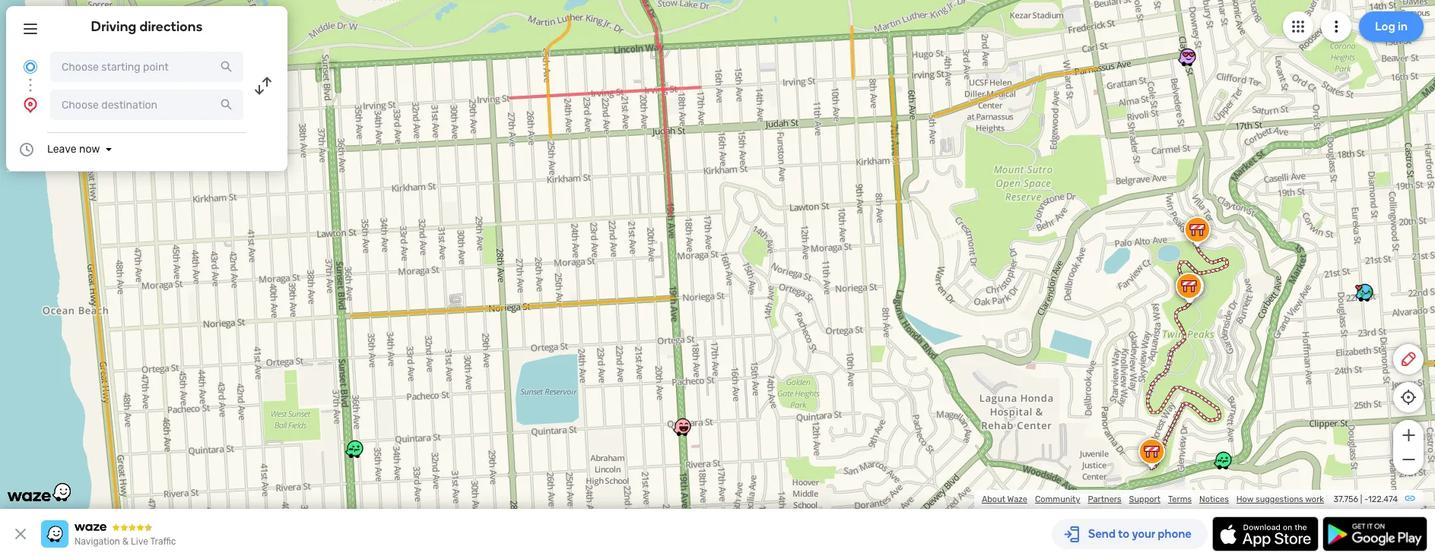 Task type: vqa. For each thing, say whether or not it's contained in the screenshot.
terms at the right bottom of the page
yes



Task type: locate. For each thing, give the bounding box(es) containing it.
about
[[982, 495, 1006, 505]]

notices link
[[1200, 495, 1229, 505]]

live
[[131, 537, 148, 548]]

Choose destination text field
[[50, 90, 243, 120]]

Choose starting point text field
[[50, 52, 243, 82]]

notices
[[1200, 495, 1229, 505]]

driving
[[91, 18, 137, 35]]

how
[[1237, 495, 1254, 505]]

-
[[1365, 495, 1369, 505]]

navigation & live traffic
[[75, 537, 176, 548]]

37.756
[[1334, 495, 1359, 505]]

about waze community partners support terms notices how suggestions work
[[982, 495, 1325, 505]]

suggestions
[[1256, 495, 1304, 505]]

leave now
[[47, 143, 100, 156]]

zoom in image
[[1400, 427, 1419, 445]]

location image
[[21, 96, 40, 114]]

37.756 | -122.474
[[1334, 495, 1398, 505]]

terms
[[1169, 495, 1192, 505]]

leave
[[47, 143, 76, 156]]

how suggestions work link
[[1237, 495, 1325, 505]]

now
[[79, 143, 100, 156]]

about waze link
[[982, 495, 1028, 505]]



Task type: describe. For each thing, give the bounding box(es) containing it.
link image
[[1404, 493, 1417, 505]]

&
[[122, 537, 129, 548]]

navigation
[[75, 537, 120, 548]]

driving directions
[[91, 18, 203, 35]]

support link
[[1130, 495, 1161, 505]]

zoom out image
[[1400, 451, 1419, 469]]

partners
[[1088, 495, 1122, 505]]

terms link
[[1169, 495, 1192, 505]]

directions
[[140, 18, 203, 35]]

partners link
[[1088, 495, 1122, 505]]

work
[[1306, 495, 1325, 505]]

traffic
[[150, 537, 176, 548]]

community
[[1035, 495, 1081, 505]]

support
[[1130, 495, 1161, 505]]

pencil image
[[1400, 351, 1418, 369]]

x image
[[11, 526, 30, 544]]

waze
[[1008, 495, 1028, 505]]

|
[[1361, 495, 1363, 505]]

122.474
[[1369, 495, 1398, 505]]

clock image
[[17, 141, 36, 159]]

current location image
[[21, 58, 40, 76]]

community link
[[1035, 495, 1081, 505]]



